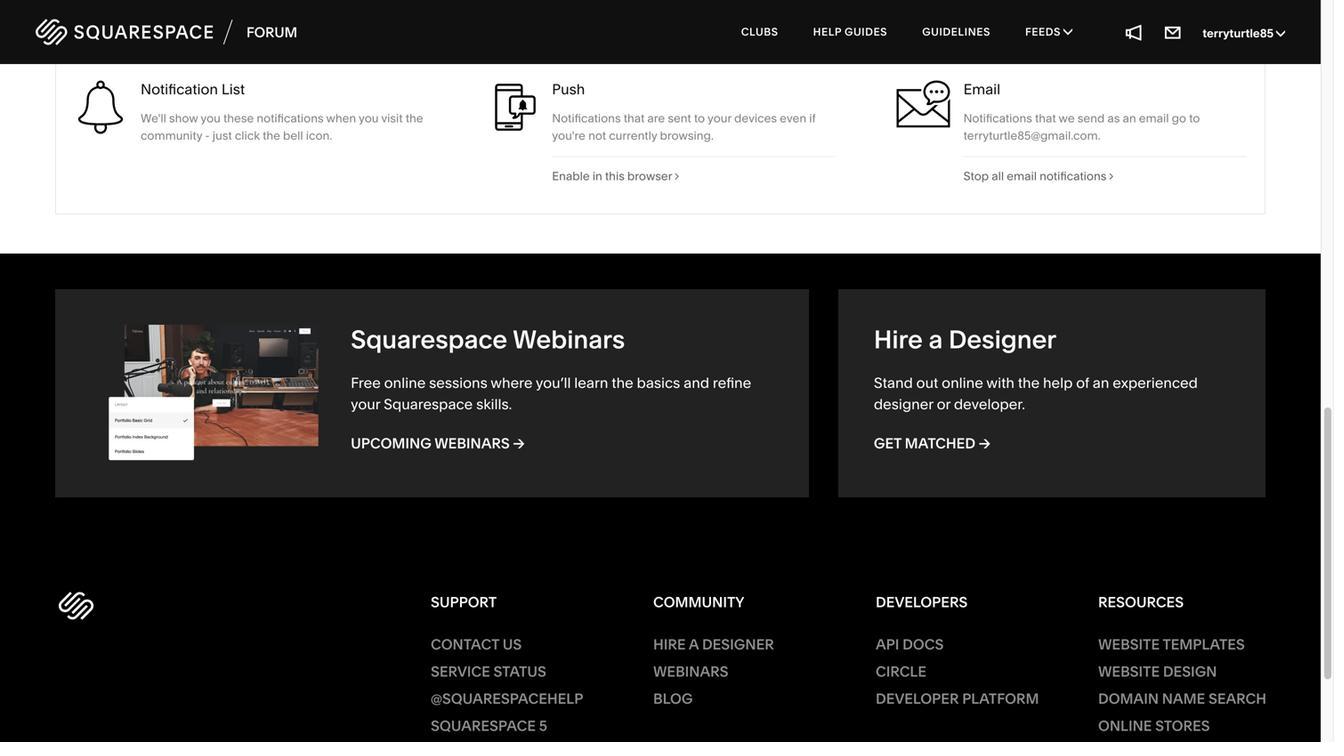 Task type: describe. For each thing, give the bounding box(es) containing it.
a
[[689, 636, 699, 654]]

community
[[141, 129, 202, 143]]

available
[[200, 32, 264, 49]]

an inside the notifications that we send as an email go to terryturtle85@gmail.com.
[[1123, 111, 1136, 126]]

online inside the free online sessions where you'll learn the basics and refine your squarespace skills.
[[384, 375, 426, 392]]

api docs link
[[876, 636, 944, 654]]

notifications that we send as an email go to terryturtle85@gmail.com.
[[964, 111, 1200, 143]]

name
[[1162, 691, 1206, 708]]

notification types available
[[74, 32, 264, 49]]

out
[[917, 374, 939, 392]]

or
[[937, 396, 951, 413]]

developers
[[876, 594, 968, 611]]

an inside stand out online with the help of an experienced designer or developer.
[[1093, 374, 1110, 392]]

platform
[[962, 691, 1039, 708]]

guidelines
[[922, 25, 991, 38]]

currently
[[609, 129, 657, 143]]

stop
[[964, 169, 989, 183]]

we
[[1059, 111, 1075, 126]]

enable
[[552, 169, 590, 183]]

designer for hire a designer
[[702, 636, 774, 654]]

5
[[539, 718, 547, 735]]

domain name search
[[1098, 691, 1267, 708]]

terryturtle85@gmail.com.
[[964, 129, 1101, 143]]

and
[[684, 375, 710, 392]]

with
[[987, 374, 1015, 392]]

help
[[1043, 374, 1073, 392]]

search
[[1209, 691, 1267, 708]]

the left bell
[[263, 129, 280, 143]]

angle right image for email
[[1110, 170, 1114, 182]]

that for push
[[624, 111, 645, 126]]

website design
[[1098, 663, 1217, 681]]

where
[[491, 375, 533, 392]]

squarespace 5 link
[[431, 718, 547, 735]]

these
[[223, 111, 254, 126]]

notification for notification types available
[[74, 32, 154, 49]]

online stores
[[1098, 718, 1210, 735]]

upcoming webinars →
[[351, 435, 525, 452]]

api
[[876, 636, 899, 654]]

resources
[[1098, 594, 1184, 611]]

notifications for email
[[964, 111, 1033, 126]]

that for email
[[1035, 111, 1056, 126]]

domain name search link
[[1098, 691, 1267, 708]]

you're
[[552, 129, 586, 143]]

browser
[[628, 169, 672, 183]]

squarespace inside the free online sessions where you'll learn the basics and refine your squarespace skills.
[[384, 396, 473, 413]]

status
[[494, 663, 546, 681]]

stop all email notifications link
[[964, 169, 1114, 183]]

when
[[326, 111, 356, 126]]

sent
[[668, 111, 691, 126]]

website templates link
[[1098, 636, 1245, 654]]

guidelines link
[[906, 9, 1007, 55]]

contact us
[[431, 636, 522, 654]]

a
[[929, 324, 943, 355]]

blog
[[653, 691, 693, 708]]

send
[[1078, 111, 1105, 126]]

→ for a
[[979, 435, 991, 452]]

list
[[221, 81, 245, 98]]

the inside stand out online with the help of an experienced designer or developer.
[[1018, 374, 1040, 392]]

webinars for squarespace
[[513, 325, 625, 355]]

notification for notification list
[[141, 81, 218, 98]]

developer.
[[954, 396, 1025, 413]]

developer platform
[[876, 691, 1039, 708]]

basics
[[637, 375, 680, 392]]

squarespace logo link
[[59, 592, 94, 624]]

types
[[157, 32, 197, 49]]

enable in this browser
[[552, 169, 675, 183]]

terryturtle85
[[1203, 26, 1277, 41]]

click
[[235, 129, 260, 143]]

website templates
[[1098, 636, 1245, 654]]

to inside the notifications that we send as an email go to terryturtle85@gmail.com.
[[1189, 111, 1200, 126]]

feeds
[[1025, 25, 1064, 38]]

squarespace logo image
[[59, 592, 94, 621]]

0 vertical spatial squarespace
[[351, 325, 508, 355]]

-
[[205, 129, 210, 143]]

even
[[780, 111, 807, 126]]

service
[[431, 663, 490, 681]]

feeds link
[[1009, 9, 1089, 55]]

developer
[[876, 691, 959, 708]]

0 horizontal spatial email
[[1007, 169, 1037, 183]]

@squarespacehelp
[[431, 691, 583, 708]]

push
[[552, 81, 585, 98]]

website for website templates
[[1098, 636, 1160, 654]]

hire a designer
[[653, 636, 774, 654]]

you'll
[[536, 375, 571, 392]]

just
[[213, 129, 232, 143]]

docs
[[903, 636, 944, 654]]

upcoming
[[351, 435, 432, 452]]

free online sessions where you'll learn the basics and refine your squarespace skills.
[[351, 375, 752, 413]]



Task type: vqa. For each thing, say whether or not it's contained in the screenshot.
All
yes



Task type: locate. For each thing, give the bounding box(es) containing it.
webinars up you'll
[[513, 325, 625, 355]]

you up - at the left top
[[201, 111, 221, 126]]

online inside stand out online with the help of an experienced designer or developer.
[[942, 374, 983, 392]]

to inside notifications that are sent to your devices even if you're not currently browsing.
[[694, 111, 705, 126]]

notifications up not
[[552, 111, 621, 126]]

1 horizontal spatial →
[[979, 435, 991, 452]]

designer
[[874, 396, 934, 413]]

→ down the free online sessions where you'll learn the basics and refine your squarespace skills.
[[513, 435, 525, 452]]

help guides link
[[797, 9, 904, 55]]

notifications inside notifications that are sent to your devices even if you're not currently browsing.
[[552, 111, 621, 126]]

browsing.
[[660, 129, 714, 143]]

squarespace 5
[[431, 718, 547, 735]]

angle right image for push
[[675, 170, 679, 182]]

1 horizontal spatial notifications
[[964, 111, 1033, 126]]

the right visit
[[406, 111, 423, 126]]

1 horizontal spatial notifications
[[1040, 169, 1107, 183]]

an right as
[[1123, 111, 1136, 126]]

1 to from the left
[[694, 111, 705, 126]]

0 horizontal spatial an
[[1093, 374, 1110, 392]]

notification up show
[[141, 81, 218, 98]]

designer
[[949, 324, 1057, 355], [702, 636, 774, 654]]

your inside notifications that are sent to your devices even if you're not currently browsing.
[[708, 111, 732, 126]]

online
[[1098, 718, 1152, 735]]

notifications down the notifications that we send as an email go to terryturtle85@gmail.com.
[[1040, 169, 1107, 183]]

that left we
[[1035, 111, 1056, 126]]

1 vertical spatial designer
[[702, 636, 774, 654]]

0 horizontal spatial hire
[[653, 636, 686, 654]]

show
[[169, 111, 198, 126]]

squarespace webinars
[[351, 325, 625, 355]]

matched
[[905, 435, 976, 452]]

1 horizontal spatial that
[[1035, 111, 1056, 126]]

1 vertical spatial webinars
[[435, 435, 510, 452]]

0 horizontal spatial online
[[384, 375, 426, 392]]

online up or
[[942, 374, 983, 392]]

hire a designer link
[[653, 636, 774, 654]]

sessions
[[429, 375, 488, 392]]

2 angle right image from the left
[[1110, 170, 1114, 182]]

designer for hire a designer
[[949, 324, 1057, 355]]

an right of at bottom
[[1093, 374, 1110, 392]]

webinars for upcoming
[[435, 435, 510, 452]]

0 vertical spatial website
[[1098, 636, 1160, 654]]

email
[[964, 81, 1001, 98]]

angle right image
[[675, 170, 679, 182], [1110, 170, 1114, 182]]

service status
[[431, 663, 546, 681]]

1 vertical spatial an
[[1093, 374, 1110, 392]]

visit
[[381, 111, 403, 126]]

templates
[[1163, 636, 1245, 654]]

guides
[[845, 25, 888, 38]]

designer up with
[[949, 324, 1057, 355]]

1 horizontal spatial you
[[359, 111, 379, 126]]

0 vertical spatial notifications
[[257, 111, 324, 126]]

2 notifications from the left
[[964, 111, 1033, 126]]

1 vertical spatial your
[[351, 396, 380, 413]]

domain
[[1098, 691, 1159, 708]]

we'll
[[141, 111, 166, 126]]

1 horizontal spatial to
[[1189, 111, 1200, 126]]

notifications for push
[[552, 111, 621, 126]]

notifications inside the notifications that we send as an email go to terryturtle85@gmail.com.
[[964, 111, 1033, 126]]

1 online from the left
[[942, 374, 983, 392]]

1 → from the left
[[979, 435, 991, 452]]

squarespace up sessions
[[351, 325, 508, 355]]

that
[[624, 111, 645, 126], [1035, 111, 1056, 126]]

hire for hire a designer
[[653, 636, 686, 654]]

enable in this browser link
[[552, 169, 679, 183]]

1 horizontal spatial email
[[1139, 111, 1169, 126]]

0 horizontal spatial angle right image
[[675, 170, 679, 182]]

your left devices
[[708, 111, 732, 126]]

1 horizontal spatial webinars
[[513, 325, 625, 355]]

1 vertical spatial email
[[1007, 169, 1037, 183]]

devices
[[734, 111, 777, 126]]

2 that from the left
[[1035, 111, 1056, 126]]

email inside the notifications that we send as an email go to terryturtle85@gmail.com.
[[1139, 111, 1169, 126]]

0 horizontal spatial that
[[624, 111, 645, 126]]

0 horizontal spatial notifications
[[552, 111, 621, 126]]

this
[[605, 169, 625, 183]]

1 horizontal spatial designer
[[949, 324, 1057, 355]]

0 horizontal spatial notifications
[[257, 111, 324, 126]]

the right with
[[1018, 374, 1040, 392]]

you left visit
[[359, 111, 379, 126]]

icon.
[[306, 129, 332, 143]]

designer right a
[[702, 636, 774, 654]]

website design link
[[1098, 663, 1217, 681]]

developer platform link
[[876, 691, 1039, 708]]

your down the free
[[351, 396, 380, 413]]

bell
[[283, 129, 303, 143]]

to right go
[[1189, 111, 1200, 126]]

1 horizontal spatial angle right image
[[1110, 170, 1114, 182]]

upcoming webinars → link
[[351, 435, 525, 452]]

2 vertical spatial webinars
[[653, 663, 729, 681]]

website up website design
[[1098, 636, 1160, 654]]

1 angle right image from the left
[[675, 170, 679, 182]]

0 vertical spatial hire
[[874, 324, 923, 355]]

1 vertical spatial notification
[[141, 81, 218, 98]]

free
[[351, 375, 381, 392]]

1 vertical spatial hire
[[653, 636, 686, 654]]

to right sent
[[694, 111, 705, 126]]

caret down image
[[1064, 26, 1073, 37]]

hire a designer
[[874, 324, 1057, 355]]

if
[[809, 111, 816, 126]]

squarespace down sessions
[[384, 396, 473, 413]]

get
[[874, 435, 902, 452]]

1 horizontal spatial online
[[942, 374, 983, 392]]

0 vertical spatial email
[[1139, 111, 1169, 126]]

angle right image down the notifications that we send as an email go to terryturtle85@gmail.com.
[[1110, 170, 1114, 182]]

→ for webinars
[[513, 435, 525, 452]]

notifications down 'email'
[[964, 111, 1033, 126]]

1 vertical spatial notifications
[[1040, 169, 1107, 183]]

webinars
[[513, 325, 625, 355], [435, 435, 510, 452], [653, 663, 729, 681]]

1 you from the left
[[201, 111, 221, 126]]

2 → from the left
[[513, 435, 525, 452]]

0 vertical spatial your
[[708, 111, 732, 126]]

notifications
[[257, 111, 324, 126], [1040, 169, 1107, 183]]

design
[[1163, 663, 1217, 681]]

hire
[[874, 324, 923, 355], [653, 636, 686, 654]]

angle right image inside the "enable in this browser" link
[[675, 170, 679, 182]]

online right the free
[[384, 375, 426, 392]]

squarespace
[[431, 718, 536, 735]]

0 vertical spatial an
[[1123, 111, 1136, 126]]

→
[[979, 435, 991, 452], [513, 435, 525, 452]]

squarespace forum image
[[36, 16, 298, 48]]

service status link
[[431, 663, 546, 681]]

go
[[1172, 111, 1187, 126]]

online stores link
[[1098, 718, 1210, 735]]

notifications that are sent to your devices even if you're not currently browsing.
[[552, 111, 816, 143]]

0 vertical spatial designer
[[949, 324, 1057, 355]]

1 horizontal spatial hire
[[874, 324, 923, 355]]

blog link
[[653, 691, 693, 708]]

that inside notifications that are sent to your devices even if you're not currently browsing.
[[624, 111, 645, 126]]

webinars down skills.
[[435, 435, 510, 452]]

contact
[[431, 636, 499, 654]]

that inside the notifications that we send as an email go to terryturtle85@gmail.com.
[[1035, 111, 1056, 126]]

1 website from the top
[[1098, 636, 1160, 654]]

@squarespacehelp link
[[431, 691, 583, 708]]

get matched →
[[874, 435, 991, 452]]

0 horizontal spatial webinars
[[435, 435, 510, 452]]

that up currently
[[624, 111, 645, 126]]

website up domain
[[1098, 663, 1160, 681]]

2 to from the left
[[1189, 111, 1200, 126]]

1 horizontal spatial an
[[1123, 111, 1136, 126]]

2 online from the left
[[384, 375, 426, 392]]

skills.
[[476, 396, 512, 413]]

webinars down a
[[653, 663, 729, 681]]

email
[[1139, 111, 1169, 126], [1007, 169, 1037, 183]]

of
[[1076, 374, 1090, 392]]

2 website from the top
[[1098, 663, 1160, 681]]

your
[[708, 111, 732, 126], [351, 396, 380, 413]]

your inside the free online sessions where you'll learn the basics and refine your squarespace skills.
[[351, 396, 380, 413]]

refine
[[713, 375, 752, 392]]

notifications inside we'll show you these notifications when you visit the community - just click the bell icon.
[[257, 111, 324, 126]]

as
[[1108, 111, 1120, 126]]

the
[[406, 111, 423, 126], [263, 129, 280, 143], [1018, 374, 1040, 392], [612, 375, 634, 392]]

clubs link
[[725, 9, 795, 55]]

1 horizontal spatial your
[[708, 111, 732, 126]]

the inside the free online sessions where you'll learn the basics and refine your squarespace skills.
[[612, 375, 634, 392]]

learn
[[574, 375, 608, 392]]

messages image
[[1164, 22, 1183, 42]]

circle link
[[876, 663, 927, 681]]

us
[[503, 636, 522, 654]]

get matched → link
[[874, 435, 991, 452]]

hire for hire a designer
[[874, 324, 923, 355]]

1 vertical spatial squarespace
[[384, 396, 473, 413]]

contact us link
[[431, 636, 522, 654]]

notifications up bell
[[257, 111, 324, 126]]

the right learn
[[612, 375, 634, 392]]

all
[[992, 169, 1004, 183]]

stand
[[874, 374, 913, 392]]

notifications image
[[1124, 22, 1144, 42]]

circle
[[876, 663, 927, 681]]

angle right image right browser
[[675, 170, 679, 182]]

0 vertical spatial notification
[[74, 32, 154, 49]]

0 horizontal spatial you
[[201, 111, 221, 126]]

1 vertical spatial website
[[1098, 663, 1160, 681]]

1 that from the left
[[624, 111, 645, 126]]

caret down image
[[1277, 27, 1285, 39]]

2 you from the left
[[359, 111, 379, 126]]

1 notifications from the left
[[552, 111, 621, 126]]

angle right image inside stop all email notifications link
[[1110, 170, 1114, 182]]

0 horizontal spatial →
[[513, 435, 525, 452]]

experienced
[[1113, 374, 1198, 392]]

notification left types
[[74, 32, 154, 49]]

stores
[[1156, 718, 1210, 735]]

clubs
[[741, 25, 779, 38]]

api docs
[[876, 636, 944, 654]]

0 horizontal spatial your
[[351, 396, 380, 413]]

website for website design
[[1098, 663, 1160, 681]]

terryturtle85 link
[[1203, 26, 1285, 41]]

website
[[1098, 636, 1160, 654], [1098, 663, 1160, 681]]

email right all
[[1007, 169, 1037, 183]]

2 horizontal spatial webinars
[[653, 663, 729, 681]]

0 horizontal spatial to
[[694, 111, 705, 126]]

0 horizontal spatial designer
[[702, 636, 774, 654]]

email left go
[[1139, 111, 1169, 126]]

→ down developer.
[[979, 435, 991, 452]]

0 vertical spatial webinars
[[513, 325, 625, 355]]



